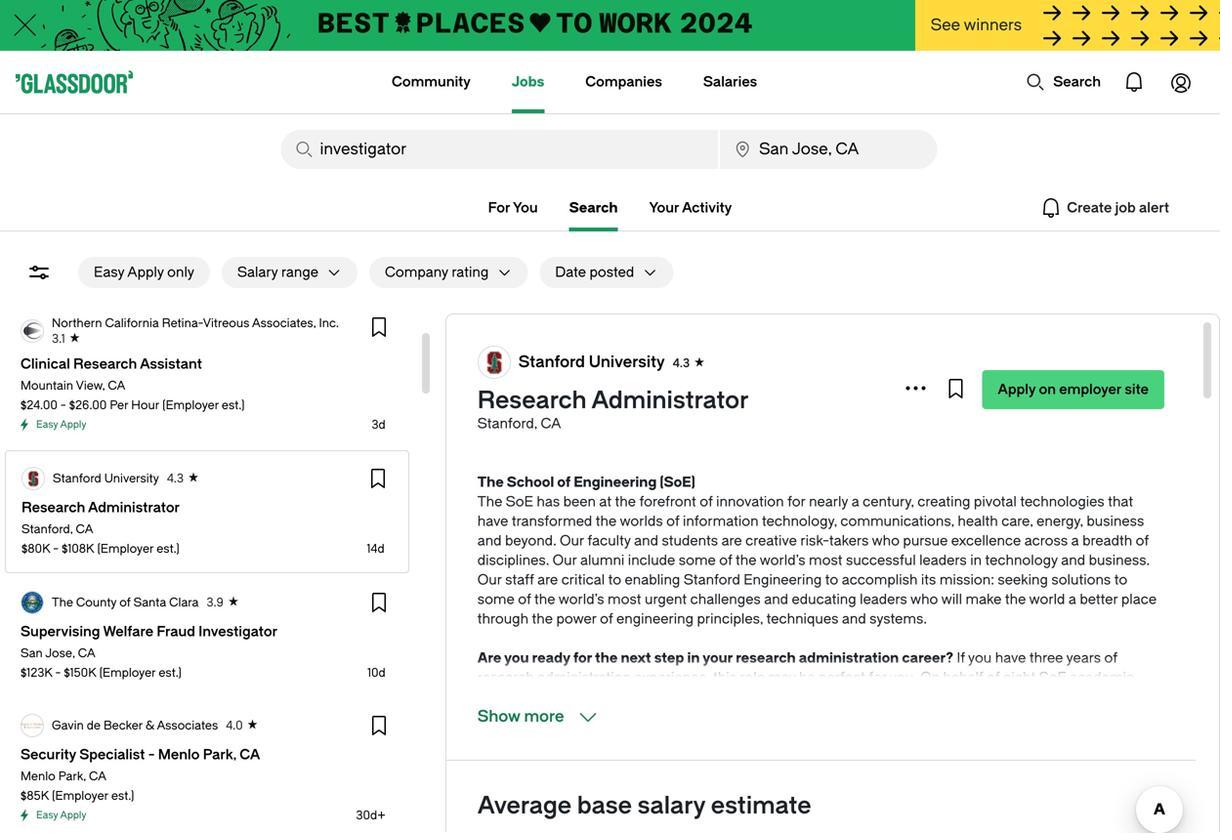 Task type: locate. For each thing, give the bounding box(es) containing it.
you
[[505, 651, 529, 667], [969, 651, 992, 667]]

2 easy apply from the top
[[36, 810, 86, 822]]

our up critical
[[553, 553, 577, 569]]

0 vertical spatial activities
[[919, 729, 976, 745]]

financial
[[897, 768, 952, 784]]

(employer right $150k
[[99, 667, 156, 680]]

0 vertical spatial easy
[[94, 264, 124, 281]]

search up the date posted
[[570, 200, 618, 216]]

0 horizontal spatial administrator
[[478, 768, 566, 784]]

staff down million
[[593, 729, 622, 745]]

1 vertical spatial easy apply
[[36, 810, 86, 822]]

the inside jobs list element
[[52, 596, 73, 610]]

productive
[[1000, 709, 1069, 725]]

1 horizontal spatial who
[[872, 533, 900, 549]]

est.) inside menlo park, ca $85k (employer est.)
[[111, 790, 134, 804]]

approximately
[[957, 690, 1049, 706]]

for
[[488, 200, 510, 216]]

post- up industrial
[[1077, 807, 1112, 823]]

grants, down other
[[960, 826, 1004, 834]]

risk-
[[801, 533, 830, 549]]

0 horizontal spatial stanford university logo image
[[22, 468, 44, 490]]

0 vertical spatial is
[[860, 709, 871, 725]]

1 vertical spatial on
[[539, 826, 556, 834]]

stanford for stanford university logo to the right
[[519, 353, 586, 371]]

your
[[703, 651, 733, 667]]

2 none field from the left
[[721, 130, 938, 169]]

stanford university logo image
[[479, 347, 510, 378], [22, 468, 44, 490]]

0 vertical spatial research
[[478, 387, 587, 414]]

1 horizontal spatial range
[[742, 768, 779, 784]]

1 vertical spatial have
[[996, 651, 1027, 667]]

most down risk- at the right of the page
[[809, 553, 843, 569]]

the down seeking
[[1006, 592, 1027, 608]]

1 none field from the left
[[281, 130, 719, 169]]

1 vertical spatial sponsored
[[614, 787, 683, 804]]

world's down creative
[[760, 553, 806, 569]]

stanford university up stanford, ca $80k - $108k (employer est.)
[[53, 472, 159, 486]]

apply
[[127, 264, 164, 281], [998, 382, 1036, 398], [60, 419, 86, 431], [60, 810, 86, 822]]

apply down the $26.00
[[60, 419, 86, 431]]

1 horizontal spatial activities
[[747, 787, 804, 804]]

most down the enabling
[[608, 592, 642, 608]]

for left you.
[[869, 670, 887, 686]]

research
[[736, 651, 796, 667], [478, 670, 535, 686], [687, 787, 743, 804]]

research administrator stanford, ca
[[478, 387, 749, 432]]

experience,
[[635, 670, 710, 686]]

stanford
[[519, 353, 586, 371], [53, 472, 101, 486], [684, 572, 741, 588]]

1 horizontal spatial will
[[806, 807, 827, 823]]

stanford university logo image down 'rating'
[[479, 347, 510, 378]]

1 vertical spatial easy
[[36, 419, 58, 431]]

nearly
[[809, 494, 849, 510]]

and down looking
[[955, 768, 980, 784]]

who
[[872, 533, 900, 549], [911, 592, 939, 608], [601, 768, 629, 784]]

1 vertical spatial engineering
[[744, 572, 822, 588]]

1 vertical spatial stanford,
[[22, 523, 73, 537]]

1 you from the left
[[505, 651, 529, 667]]

- for view,
[[61, 399, 66, 413]]

the up as
[[754, 807, 779, 823]]

such
[[737, 826, 769, 834]]

other
[[983, 768, 1017, 784]]

0 horizontal spatial staff
[[506, 572, 534, 588]]

some down 'students'
[[679, 553, 716, 569]]

4.3 down mountain view, ca $24.00 - $26.00 per hour (employer est.) at the left top of page
[[167, 472, 184, 486]]

soe inside the school of engineering (soe) the soe has been at the forefront of innovation for nearly a century, creating pivotal technologies that have transformed the worlds of information technology, communications, health care, energy, business and beyond. our faculty and students are creative risk-takers who pursue excellence across a breadth of disciplines. our alumni include some of the world's most successful leaders in technology and business. our staff are critical to enabling stanford engineering to accomplish its mission: seeking solutions to some of the world's most urgent challenges and educating leaders who will make the world a better place through the power of engineering principles, techniques and systems.
[[506, 494, 534, 510]]

administrator
[[592, 387, 749, 414], [478, 768, 566, 784]]

1 horizontal spatial in
[[688, 651, 700, 667]]

date posted
[[555, 264, 635, 281]]

- right $80k
[[53, 543, 59, 556]]

1 horizontal spatial manage
[[830, 807, 884, 823]]

0 horizontal spatial research
[[478, 387, 587, 414]]

its
[[922, 572, 937, 588]]

university up stanford, ca $80k - $108k (employer est.)
[[104, 472, 159, 486]]

associates
[[157, 719, 218, 733]]

easy apply for (employer
[[36, 810, 86, 822]]

university up research administrator stanford, ca
[[589, 353, 665, 371]]

engineering up at on the bottom
[[574, 475, 657, 491]]

university for stanford university logo in the jobs list element
[[104, 472, 159, 486]]

0 horizontal spatial world's
[[559, 592, 605, 608]]

(employer inside 'san jose, ca $123k - $150k (employer est.)'
[[99, 667, 156, 680]]

search button
[[1017, 63, 1111, 102]]

next
[[621, 651, 652, 667]]

easy down $85k
[[36, 810, 58, 822]]

communications,
[[841, 514, 955, 530]]

administrator inside research administrator stanford, ca
[[592, 387, 749, 414]]

the left power on the bottom
[[532, 611, 553, 628]]

california
[[105, 317, 159, 330]]

1 vertical spatial some
[[478, 592, 515, 608]]

becker
[[104, 719, 143, 733]]

activities down volume
[[919, 729, 976, 745]]

management
[[520, 807, 608, 823]]

0 horizontal spatial stanford
[[53, 472, 101, 486]]

1 horizontal spatial leaders
[[920, 553, 967, 569]]

research up role in the bottom right of the page
[[736, 651, 796, 667]]

administrator inside if you have three years of research administration experience, this role may be perfect for you. on behalf of eight soe academic departments, the engineering research administration (era) administers approximately 920 annual awards and $121 million in annual sponsored research. era is a high-volume and productive administrative unit, and the era staff collectively manage the pre- and post-award activities for a large and diverse portfolio of sponsoring agencies (over 290 different agencies). era is looking for a research administrator (ra) who will provide a full range of administrative, financial and other tasks associated with pre- and post-award sponsored research activities and services, including proposal preparation and post- award management of funds and budgets. the ra will manage the proposal preparation and post-award activities on routine sponsored projects such as federal grants, foundation grants, and industrial contracts.
[[478, 768, 566, 784]]

1 horizontal spatial you
[[969, 651, 992, 667]]

are left critical
[[538, 572, 558, 588]]

have inside if you have three years of research administration experience, this role may be perfect for you. on behalf of eight soe academic departments, the engineering research administration (era) administers approximately 920 annual awards and $121 million in annual sponsored research. era is a high-volume and productive administrative unit, and the era staff collectively manage the pre- and post-award activities for a large and diverse portfolio of sponsoring agencies (over 290 different agencies). era is looking for a research administrator (ra) who will provide a full range of administrative, financial and other tasks associated with pre- and post-award sponsored research activities and services, including proposal preparation and post- award management of funds and budgets. the ra will manage the proposal preparation and post-award activities on routine sponsored projects such as federal grants, foundation grants, and industrial contracts.
[[996, 651, 1027, 667]]

0 vertical spatial in
[[971, 553, 982, 569]]

is
[[860, 709, 871, 725], [915, 748, 925, 764]]

1 horizontal spatial annual
[[1081, 690, 1125, 706]]

2 horizontal spatial will
[[942, 592, 963, 608]]

administration
[[739, 690, 834, 706]]

(employer inside menlo park, ca $85k (employer est.)
[[52, 790, 108, 804]]

preparation down other
[[972, 807, 1046, 823]]

leaders
[[920, 553, 967, 569], [860, 592, 908, 608]]

administration up perfect
[[799, 651, 900, 667]]

4.3
[[673, 357, 690, 370], [167, 472, 184, 486]]

- right '$24.00'
[[61, 399, 66, 413]]

0 horizontal spatial stanford,
[[22, 523, 73, 537]]

the right the county of santa clara logo
[[52, 596, 73, 610]]

era up financial
[[882, 748, 911, 764]]

1 horizontal spatial have
[[996, 651, 1027, 667]]

menlo park, ca $85k (employer est.)
[[21, 770, 134, 804]]

(employer
[[162, 399, 219, 413], [97, 543, 154, 556], [99, 667, 156, 680], [52, 790, 108, 804]]

1 vertical spatial administrator
[[478, 768, 566, 784]]

1 horizontal spatial pre-
[[782, 729, 810, 745]]

industrial
[[1035, 826, 1095, 834]]

0 horizontal spatial to
[[609, 572, 622, 588]]

2 horizontal spatial in
[[971, 553, 982, 569]]

range down 290
[[742, 768, 779, 784]]

ca inside 'san jose, ca $123k - $150k (employer est.)'
[[78, 647, 95, 661]]

1 horizontal spatial soe
[[1040, 670, 1067, 686]]

in inside the school of engineering (soe) the soe has been at the forefront of innovation for nearly a century, creating pivotal technologies that have transformed the worlds of information technology, communications, health care, energy, business and beyond. our faculty and students are creative risk-takers who pursue excellence across a breadth of disciplines. our alumni include some of the world's most successful leaders in technology and business. our staff are critical to enabling stanford engineering to accomplish its mission: seeking solutions to some of the world's most urgent challenges and educating leaders who will make the world a better place through the power of engineering principles, techniques and systems.
[[971, 553, 982, 569]]

critical
[[562, 572, 605, 588]]

open filter menu image
[[27, 261, 51, 284]]

0 vertical spatial manage
[[701, 729, 755, 745]]

of up challenges
[[720, 553, 733, 569]]

research down this
[[674, 690, 736, 706]]

include
[[628, 553, 676, 569]]

power
[[557, 611, 597, 628]]

2 vertical spatial will
[[806, 807, 827, 823]]

1 grants, from the left
[[839, 826, 883, 834]]

1 vertical spatial 4.3
[[167, 472, 184, 486]]

1 vertical spatial stanford university logo image
[[22, 468, 44, 490]]

$150k
[[64, 667, 96, 680]]

make
[[966, 592, 1002, 608]]

2 horizontal spatial who
[[911, 592, 939, 608]]

0 vertical spatial stanford
[[519, 353, 586, 371]]

base
[[577, 793, 632, 820]]

the left the next
[[595, 651, 618, 667]]

administrator down 'portfolio'
[[478, 768, 566, 784]]

easy for gavin
[[36, 810, 58, 822]]

on
[[1040, 382, 1057, 398], [539, 826, 556, 834]]

engineering inside if you have three years of research administration experience, this role may be perfect for you. on behalf of eight soe academic departments, the engineering research administration (era) administers approximately 920 annual awards and $121 million in annual sponsored research. era is a high-volume and productive administrative unit, and the era staff collectively manage the pre- and post-award activities for a large and diverse portfolio of sponsoring agencies (over 290 different agencies). era is looking for a research administrator (ra) who will provide a full range of administrative, financial and other tasks associated with pre- and post-award sponsored research activities and services, including proposal preparation and post- award management of funds and budgets. the ra will manage the proposal preparation and post-award activities on routine sponsored projects such as federal grants, foundation grants, and industrial contracts.
[[592, 690, 670, 706]]

services,
[[835, 787, 893, 804]]

0 vertical spatial are
[[722, 533, 743, 549]]

1 vertical spatial administration
[[538, 670, 631, 686]]

1 horizontal spatial stanford
[[519, 353, 586, 371]]

0 horizontal spatial grants,
[[839, 826, 883, 834]]

0 horizontal spatial administration
[[538, 670, 631, 686]]

- inside 'san jose, ca $123k - $150k (employer est.)'
[[55, 667, 61, 680]]

1 horizontal spatial stanford,
[[478, 416, 538, 432]]

challenges
[[691, 592, 761, 608]]

staff
[[506, 572, 534, 588], [593, 729, 622, 745]]

- inside mountain view, ca $24.00 - $26.00 per hour (employer est.)
[[61, 399, 66, 413]]

1 horizontal spatial university
[[589, 353, 665, 371]]

company
[[385, 264, 449, 281]]

grants,
[[839, 826, 883, 834], [960, 826, 1004, 834]]

$121
[[555, 709, 579, 725]]

2 vertical spatial era
[[882, 748, 911, 764]]

for
[[788, 494, 806, 510], [574, 651, 592, 667], [869, 670, 887, 686], [980, 729, 998, 745], [980, 748, 998, 764]]

$123k
[[21, 667, 52, 680]]

companies
[[586, 74, 663, 90]]

0 horizontal spatial none field
[[281, 130, 719, 169]]

per
[[110, 399, 128, 413]]

will down agencies
[[632, 768, 653, 784]]

university
[[589, 353, 665, 371], [104, 472, 159, 486]]

you right are
[[505, 651, 529, 667]]

engineering up million
[[592, 690, 670, 706]]

14d
[[367, 543, 385, 556]]

have up eight at the right bottom of the page
[[996, 651, 1027, 667]]

0 vertical spatial 4.3
[[673, 357, 690, 370]]

0 horizontal spatial leaders
[[860, 592, 908, 608]]

have up beyond.
[[478, 514, 509, 530]]

easy apply down $85k
[[36, 810, 86, 822]]

0 horizontal spatial some
[[478, 592, 515, 608]]

easy apply for -
[[36, 419, 86, 431]]

sponsored down funds
[[608, 826, 677, 834]]

you.
[[890, 670, 917, 686]]

1 vertical spatial most
[[608, 592, 642, 608]]

2 vertical spatial -
[[55, 667, 61, 680]]

preparation down tasks
[[1019, 787, 1093, 804]]

2 you from the left
[[969, 651, 992, 667]]

gavin de becker & associates logo image
[[22, 716, 43, 737]]

ca for menlo park, ca $85k (employer est.)
[[89, 770, 107, 784]]

2 vertical spatial stanford
[[684, 572, 741, 588]]

sponsored up funds
[[614, 787, 683, 804]]

the inside if you have three years of research administration experience, this role may be perfect for you. on behalf of eight soe academic departments, the engineering research administration (era) administers approximately 920 annual awards and $121 million in annual sponsored research. era is a high-volume and productive administrative unit, and the era staff collectively manage the pre- and post-award activities for a large and diverse portfolio of sponsoring agencies (over 290 different agencies). era is looking for a research administrator (ra) who will provide a full range of administrative, financial and other tasks associated with pre- and post-award sponsored research activities and services, including proposal preparation and post- award management of funds and budgets. the ra will manage the proposal preparation and post-award activities on routine sponsored projects such as federal grants, foundation grants, and industrial contracts.
[[754, 807, 779, 823]]

with
[[1132, 768, 1159, 784]]

1 vertical spatial university
[[104, 472, 159, 486]]

pre- down research.
[[782, 729, 810, 745]]

a up other
[[1001, 748, 1009, 764]]

post- up management
[[537, 787, 572, 804]]

high-
[[885, 709, 920, 725]]

and down 'portfolio'
[[509, 787, 533, 804]]

stanford university up research administrator stanford, ca
[[519, 353, 665, 371]]

stanford, inside research administrator stanford, ca
[[478, 416, 538, 432]]

a left full
[[708, 768, 715, 784]]

stanford university logo image inside jobs list element
[[22, 468, 44, 490]]

0 horizontal spatial search
[[570, 200, 618, 216]]

the left has
[[478, 494, 503, 510]]

and right 'large'
[[1048, 729, 1072, 745]]

see winners link
[[916, 0, 1221, 53]]

research inside research administrator stanford, ca
[[478, 387, 587, 414]]

0 horizontal spatial pre-
[[478, 787, 505, 804]]

in right million
[[630, 709, 641, 725]]

2 vertical spatial engineering
[[592, 690, 670, 706]]

sponsored
[[692, 709, 761, 725], [614, 787, 683, 804], [608, 826, 677, 834]]

era down (era)
[[828, 709, 857, 725]]

0 vertical spatial university
[[589, 353, 665, 371]]

0 vertical spatial administrator
[[592, 387, 749, 414]]

in left your
[[688, 651, 700, 667]]

1 horizontal spatial none field
[[721, 130, 938, 169]]

average
[[478, 793, 572, 820]]

ca inside menlo park, ca $85k (employer est.)
[[89, 770, 107, 784]]

a down energy,
[[1072, 533, 1080, 549]]

forefront
[[640, 494, 697, 510]]

0 vertical spatial pre-
[[782, 729, 810, 745]]

2 vertical spatial activities
[[478, 826, 535, 834]]

leaders down accomplish
[[860, 592, 908, 608]]

sponsoring
[[553, 748, 626, 764]]

(employer right $108k
[[97, 543, 154, 556]]

northern california retina-vitreous associates, inc.
[[52, 317, 339, 330]]

easy apply
[[36, 419, 86, 431], [36, 810, 86, 822]]

0 horizontal spatial you
[[505, 651, 529, 667]]

0 horizontal spatial activities
[[478, 826, 535, 834]]

are down "information"
[[722, 533, 743, 549]]

proposal
[[959, 787, 1015, 804], [911, 807, 968, 823]]

0 horizontal spatial is
[[860, 709, 871, 725]]

manage
[[701, 729, 755, 745], [830, 807, 884, 823]]

activities up ra
[[747, 787, 804, 804]]

2 horizontal spatial stanford
[[684, 572, 741, 588]]

pre-
[[782, 729, 810, 745], [478, 787, 505, 804]]

lottie animation container image
[[314, 51, 393, 112], [314, 51, 393, 112], [1111, 59, 1158, 106], [1027, 72, 1046, 92], [1027, 72, 1046, 92]]

0 vertical spatial search
[[1054, 74, 1102, 90]]

world's
[[760, 553, 806, 569], [559, 592, 605, 608]]

0 horizontal spatial soe
[[506, 494, 534, 510]]

0 vertical spatial some
[[679, 553, 716, 569]]

departments,
[[478, 690, 564, 706]]

search inside button
[[1054, 74, 1102, 90]]

1 vertical spatial is
[[915, 748, 925, 764]]

large
[[1012, 729, 1044, 745]]

in
[[971, 553, 982, 569], [688, 651, 700, 667], [630, 709, 641, 725]]

activity
[[682, 200, 732, 216]]

to down alumni
[[609, 572, 622, 588]]

northern california retina-vitreous associates, inc. logo image
[[22, 321, 43, 342]]

and
[[478, 533, 502, 549], [635, 533, 659, 549], [1062, 553, 1086, 569], [765, 592, 789, 608], [843, 611, 867, 628], [527, 709, 552, 725], [972, 709, 996, 725], [509, 729, 533, 745], [813, 729, 838, 745], [1048, 729, 1072, 745], [955, 768, 980, 784], [509, 787, 533, 804], [808, 787, 832, 804], [1097, 787, 1121, 804], [668, 807, 692, 823], [1049, 807, 1074, 823], [1008, 826, 1032, 834]]

ca inside research administrator stanford, ca
[[541, 416, 562, 432]]

1 easy apply from the top
[[36, 419, 86, 431]]

world's down critical
[[559, 592, 605, 608]]

3.1
[[52, 332, 65, 346]]

accomplish
[[842, 572, 918, 588]]

sponsored down this
[[692, 709, 761, 725]]

have inside the school of engineering (soe) the soe has been at the forefront of innovation for nearly a century, creating pivotal technologies that have transformed the worlds of information technology, communications, health care, energy, business and beyond. our faculty and students are creative risk-takers who pursue excellence across a breadth of disciplines. our alumni include some of the world's most successful leaders in technology and business. our staff are critical to enabling stanford engineering to accomplish its mission: seeking solutions to some of the world's most urgent challenges and educating leaders who will make the world a better place through the power of engineering principles, techniques and systems.
[[478, 514, 509, 530]]

will up federal
[[806, 807, 827, 823]]

stanford, up $80k
[[22, 523, 73, 537]]

stanford, up 'school'
[[478, 416, 538, 432]]

0 horizontal spatial on
[[539, 826, 556, 834]]

(employer inside mountain view, ca $24.00 - $26.00 per hour (employer est.)
[[162, 399, 219, 413]]

0 vertical spatial soe
[[506, 494, 534, 510]]

era
[[828, 709, 857, 725], [561, 729, 590, 745], [882, 748, 911, 764]]

search down see winners 'link'
[[1054, 74, 1102, 90]]

century,
[[863, 494, 915, 510]]

1 vertical spatial staff
[[593, 729, 622, 745]]

0 vertical spatial who
[[872, 533, 900, 549]]

0 horizontal spatial in
[[630, 709, 641, 725]]

0 horizontal spatial who
[[601, 768, 629, 784]]

stanford inside jobs list element
[[53, 472, 101, 486]]

3 to from the left
[[1115, 572, 1128, 588]]

engineering down creative
[[744, 572, 822, 588]]

1 vertical spatial research
[[478, 670, 535, 686]]

4.3 inside jobs list element
[[167, 472, 184, 486]]

lottie animation container image
[[1111, 59, 1158, 106], [1158, 59, 1205, 106], [1158, 59, 1205, 106]]

you inside if you have three years of research administration experience, this role may be perfect for you. on behalf of eight soe academic departments, the engineering research administration (era) administers approximately 920 annual awards and $121 million in annual sponsored research. era is a high-volume and productive administrative unit, and the era staff collectively manage the pre- and post-award activities for a large and diverse portfolio of sponsoring agencies (over 290 different agencies). era is looking for a research administrator (ra) who will provide a full range of administrative, financial and other tasks associated with pre- and post-award sponsored research activities and services, including proposal preparation and post- award management of funds and budgets. the ra will manage the proposal preparation and post-award activities on routine sponsored projects such as federal grants, foundation grants, and industrial contracts.
[[969, 651, 992, 667]]

of down "different"
[[783, 768, 796, 784]]

university inside jobs list element
[[104, 472, 159, 486]]

and down educating
[[843, 611, 867, 628]]

a down solutions
[[1069, 592, 1077, 608]]

associates,
[[252, 317, 316, 330]]

community
[[392, 74, 471, 90]]

est.) down vitreous
[[222, 399, 245, 413]]

on
[[921, 670, 940, 686]]

0 horizontal spatial range
[[281, 264, 319, 281]]

easy apply down '$24.00'
[[36, 419, 86, 431]]

easy down '$24.00'
[[36, 419, 58, 431]]

ca right park,
[[89, 770, 107, 784]]

era down $121 at bottom left
[[561, 729, 590, 745]]

ca inside mountain view, ca $24.00 - $26.00 per hour (employer est.)
[[108, 379, 125, 393]]

winners
[[965, 16, 1023, 34]]

who down its
[[911, 592, 939, 608]]

who right (ra)
[[601, 768, 629, 784]]

preparation
[[1019, 787, 1093, 804], [972, 807, 1046, 823]]

4.3 for stanford university logo to the right
[[673, 357, 690, 370]]

1 horizontal spatial administration
[[799, 651, 900, 667]]

0 vertical spatial research
[[736, 651, 796, 667]]

principles,
[[697, 611, 764, 628]]

award
[[876, 729, 915, 745], [572, 787, 611, 804], [478, 807, 517, 823], [1112, 807, 1151, 823]]

none field search location
[[721, 130, 938, 169]]

of up "information"
[[700, 494, 713, 510]]

0 vertical spatial engineering
[[574, 475, 657, 491]]

show
[[478, 708, 521, 726]]

None field
[[281, 130, 719, 169], [721, 130, 938, 169]]



Task type: vqa. For each thing, say whether or not it's contained in the screenshot.
GAVIN DE BECKER & ASSOCIATES LOGO
yes



Task type: describe. For each thing, give the bounding box(es) containing it.
and down approximately
[[972, 709, 996, 725]]

the down at on the bottom
[[596, 514, 617, 530]]

1 vertical spatial world's
[[559, 592, 605, 608]]

as
[[772, 826, 787, 834]]

ra
[[783, 807, 803, 823]]

apply on employer site
[[998, 382, 1150, 398]]

$26.00
[[69, 399, 107, 413]]

salary range
[[238, 264, 319, 281]]

$108k
[[62, 543, 94, 556]]

1 horizontal spatial most
[[809, 553, 843, 569]]

(era)
[[838, 690, 875, 706]]

of right power on the bottom
[[600, 611, 613, 628]]

stanford, inside stanford, ca $80k - $108k (employer est.)
[[22, 523, 73, 537]]

health
[[958, 514, 999, 530]]

care,
[[1002, 514, 1034, 530]]

company rating
[[385, 264, 489, 281]]

your activity
[[650, 200, 732, 216]]

Search keyword field
[[281, 130, 719, 169]]

est.) inside stanford, ca $80k - $108k (employer est.)
[[157, 543, 180, 556]]

and up "techniques"
[[765, 592, 789, 608]]

1 vertical spatial search
[[570, 200, 618, 216]]

ca inside stanford, ca $80k - $108k (employer est.)
[[76, 523, 93, 537]]

companies link
[[586, 51, 663, 113]]

2 vertical spatial research
[[1012, 748, 1075, 764]]

1 vertical spatial proposal
[[911, 807, 968, 823]]

and left industrial
[[1008, 826, 1032, 834]]

posted
[[590, 264, 635, 281]]

0 vertical spatial administration
[[799, 651, 900, 667]]

for left 'large'
[[980, 729, 998, 745]]

2 horizontal spatial era
[[882, 748, 911, 764]]

retina-
[[162, 317, 203, 330]]

faculty
[[588, 533, 631, 549]]

associated
[[1058, 768, 1129, 784]]

disciplines.
[[478, 553, 549, 569]]

a left high-
[[874, 709, 882, 725]]

through
[[478, 611, 529, 628]]

1 horizontal spatial research
[[674, 690, 736, 706]]

&
[[146, 719, 154, 733]]

see winners
[[931, 16, 1023, 34]]

4.0
[[226, 719, 243, 733]]

business
[[1087, 514, 1145, 530]]

mission:
[[940, 572, 995, 588]]

2 grants, from the left
[[960, 826, 1004, 834]]

are you ready for the next step in your research administration career?
[[478, 651, 954, 667]]

the school of engineering (soe) the soe has been at the forefront of innovation for nearly a century, creating pivotal technologies that have transformed the worlds of information technology, communications, health care, energy, business and beyond. our faculty and students are creative risk-takers who pursue excellence across a breadth of disciplines. our alumni include some of the world's most successful leaders in technology and business. our staff are critical to enabling stanford engineering to accomplish its mission: seeking solutions to some of the world's most urgent challenges and educating leaders who will make the world a better place through the power of engineering principles, techniques and systems.
[[478, 475, 1157, 628]]

0 vertical spatial preparation
[[1019, 787, 1093, 804]]

290
[[727, 748, 752, 764]]

4.3 for stanford university logo in the jobs list element
[[167, 472, 184, 486]]

1 to from the left
[[609, 572, 622, 588]]

years
[[1067, 651, 1102, 667]]

technology,
[[763, 514, 838, 530]]

1 vertical spatial our
[[553, 553, 577, 569]]

career?
[[903, 651, 954, 667]]

and up the disciplines.
[[478, 533, 502, 549]]

stanford for stanford university logo in the jobs list element
[[53, 472, 101, 486]]

ca for mountain view, ca $24.00 - $26.00 per hour (employer est.)
[[108, 379, 125, 393]]

$24.00
[[21, 399, 58, 413]]

post- down with
[[1124, 787, 1160, 804]]

of up business.
[[1137, 533, 1150, 549]]

apply down menlo park, ca $85k (employer est.) at the left bottom
[[60, 810, 86, 822]]

systems.
[[870, 611, 928, 628]]

the up $121 at bottom left
[[568, 690, 589, 706]]

1 vertical spatial in
[[688, 651, 700, 667]]

1 horizontal spatial stanford university logo image
[[479, 347, 510, 378]]

range inside salary range popup button
[[281, 264, 319, 281]]

date posted button
[[540, 257, 635, 288]]

de
[[87, 719, 101, 733]]

routine
[[559, 826, 605, 834]]

will inside the school of engineering (soe) the soe has been at the forefront of innovation for nearly a century, creating pivotal technologies that have transformed the worlds of information technology, communications, health care, energy, business and beyond. our faculty and students are creative risk-takers who pursue excellence across a breadth of disciplines. our alumni include some of the world's most successful leaders in technology and business. our staff are critical to enabling stanford engineering to accomplish its mission: seeking solutions to some of the world's most urgent challenges and educating leaders who will make the world a better place through the power of engineering principles, techniques and systems.
[[942, 592, 963, 608]]

none field 'search keyword'
[[281, 130, 719, 169]]

of right 'portfolio'
[[536, 748, 549, 764]]

only
[[167, 264, 195, 281]]

the county of santa clara
[[52, 596, 199, 610]]

northern
[[52, 317, 102, 330]]

and up the agencies).
[[813, 729, 838, 745]]

the up "different"
[[758, 729, 779, 745]]

excellence
[[952, 533, 1022, 549]]

0 vertical spatial stanford university
[[519, 353, 665, 371]]

1 vertical spatial activities
[[747, 787, 804, 804]]

a left 'large'
[[1001, 729, 1009, 745]]

creative
[[746, 533, 798, 549]]

clara
[[169, 596, 199, 610]]

0 vertical spatial leaders
[[920, 553, 967, 569]]

for inside the school of engineering (soe) the soe has been at the forefront of innovation for nearly a century, creating pivotal technologies that have transformed the worlds of information technology, communications, health care, energy, business and beyond. our faculty and students are creative risk-takers who pursue excellence across a breadth of disciplines. our alumni include some of the world's most successful leaders in technology and business. our staff are critical to enabling stanford engineering to accomplish its mission: seeking solutions to some of the world's most urgent challenges and educating leaders who will make the world a better place through the power of engineering principles, techniques and systems.
[[788, 494, 806, 510]]

the down more
[[537, 729, 557, 745]]

and down associated
[[1097, 787, 1121, 804]]

0 horizontal spatial annual
[[645, 709, 688, 725]]

0 vertical spatial sponsored
[[692, 709, 761, 725]]

of left funds
[[611, 807, 624, 823]]

the up "foundation"
[[887, 807, 908, 823]]

ca for san jose, ca $123k - $150k (employer est.)
[[78, 647, 95, 661]]

different
[[755, 748, 810, 764]]

who inside if you have three years of research administration experience, this role may be perfect for you. on behalf of eight soe academic departments, the engineering research administration (era) administers approximately 920 annual awards and $121 million in annual sponsored research. era is a high-volume and productive administrative unit, and the era staff collectively manage the pre- and post-award activities for a large and diverse portfolio of sponsoring agencies (over 290 different agencies). era is looking for a research administrator (ra) who will provide a full range of administrative, financial and other tasks associated with pre- and post-award sponsored research activities and services, including proposal preparation and post- award management of funds and budgets. the ra will manage the proposal preparation and post-award activities on routine sponsored projects such as federal grants, foundation grants, and industrial contracts.
[[601, 768, 629, 784]]

2 vertical spatial sponsored
[[608, 826, 677, 834]]

0 vertical spatial proposal
[[959, 787, 1015, 804]]

30d+
[[356, 809, 386, 823]]

eight
[[1004, 670, 1036, 686]]

academic
[[1071, 670, 1135, 686]]

staff inside the school of engineering (soe) the soe has been at the forefront of innovation for nearly a century, creating pivotal technologies that have transformed the worlds of information technology, communications, health care, energy, business and beyond. our faculty and students are creative risk-takers who pursue excellence across a breadth of disciplines. our alumni include some of the world's most successful leaders in technology and business. our staff are critical to enabling stanford engineering to accomplish its mission: seeking solutions to some of the world's most urgent challenges and educating leaders who will make the world a better place through the power of engineering principles, techniques and systems.
[[506, 572, 534, 588]]

the right at on the bottom
[[615, 494, 636, 510]]

the left 'school'
[[478, 475, 504, 491]]

administrative,
[[799, 768, 894, 784]]

award down high-
[[876, 729, 915, 745]]

research.
[[764, 709, 824, 725]]

and down worlds
[[635, 533, 659, 549]]

santa
[[134, 596, 166, 610]]

university for stanford university logo to the right
[[589, 353, 665, 371]]

easy apply only
[[94, 264, 195, 281]]

(employer inside stanford, ca $80k - $108k (employer est.)
[[97, 543, 154, 556]]

the county of santa clara logo image
[[22, 592, 43, 614]]

easy inside button
[[94, 264, 124, 281]]

10d
[[368, 667, 386, 680]]

staff inside if you have three years of research administration experience, this role may be perfect for you. on behalf of eight soe academic departments, the engineering research administration (era) administers approximately 920 annual awards and $121 million in annual sponsored research. era is a high-volume and productive administrative unit, and the era staff collectively manage the pre- and post-award activities for a large and diverse portfolio of sponsoring agencies (over 290 different agencies). era is looking for a research administrator (ra) who will provide a full range of administrative, financial and other tasks associated with pre- and post-award sponsored research activities and services, including proposal preparation and post- award management of funds and budgets. the ra will manage the proposal preparation and post-award activities on routine sponsored projects such as federal grants, foundation grants, and industrial contracts.
[[593, 729, 622, 745]]

1 horizontal spatial is
[[915, 748, 925, 764]]

0 horizontal spatial era
[[561, 729, 590, 745]]

if
[[957, 651, 966, 667]]

for right ready on the bottom of the page
[[574, 651, 592, 667]]

inc.
[[319, 317, 339, 330]]

and down administrative,
[[808, 787, 832, 804]]

county
[[76, 596, 117, 610]]

awards
[[478, 709, 524, 725]]

in inside if you have three years of research administration experience, this role may be perfect for you. on behalf of eight soe academic departments, the engineering research administration (era) administers approximately 920 annual awards and $121 million in annual sponsored research. era is a high-volume and productive administrative unit, and the era staff collectively manage the pre- and post-award activities for a large and diverse portfolio of sponsoring agencies (over 290 different agencies). era is looking for a research administrator (ra) who will provide a full range of administrative, financial and other tasks associated with pre- and post-award sponsored research activities and services, including proposal preparation and post- award management of funds and budgets. the ra will manage the proposal preparation and post-award activities on routine sponsored projects such as federal grants, foundation grants, and industrial contracts.
[[630, 709, 641, 725]]

1 vertical spatial pre-
[[478, 787, 505, 804]]

gavin
[[52, 719, 84, 733]]

the down creative
[[736, 553, 757, 569]]

of down forefront
[[667, 514, 680, 530]]

energy,
[[1037, 514, 1084, 530]]

1 horizontal spatial era
[[828, 709, 857, 725]]

stanford university inside jobs list element
[[53, 472, 159, 486]]

of inside jobs list element
[[119, 596, 131, 610]]

2 vertical spatial our
[[478, 572, 502, 588]]

three
[[1030, 651, 1064, 667]]

0 horizontal spatial most
[[608, 592, 642, 608]]

apply left employer
[[998, 382, 1036, 398]]

(ra)
[[570, 768, 598, 784]]

0 horizontal spatial will
[[632, 768, 653, 784]]

1 vertical spatial preparation
[[972, 807, 1046, 823]]

creating
[[918, 494, 971, 510]]

easy apply only button
[[78, 257, 210, 288]]

of up through
[[518, 592, 531, 608]]

est.) inside mountain view, ca $24.00 - $26.00 per hour (employer est.)
[[222, 399, 245, 413]]

and up solutions
[[1062, 553, 1086, 569]]

1 vertical spatial leaders
[[860, 592, 908, 608]]

you for if
[[969, 651, 992, 667]]

park,
[[58, 770, 86, 784]]

easy for northern
[[36, 419, 58, 431]]

school
[[507, 475, 555, 491]]

2 to from the left
[[826, 572, 839, 588]]

takers
[[830, 533, 869, 549]]

0 horizontal spatial manage
[[701, 729, 755, 745]]

award up contracts.
[[1112, 807, 1151, 823]]

0 vertical spatial our
[[560, 533, 584, 549]]

ready
[[532, 651, 571, 667]]

1 horizontal spatial world's
[[760, 553, 806, 569]]

and down show more
[[509, 729, 533, 745]]

enabling
[[625, 572, 681, 588]]

Search location field
[[721, 130, 938, 169]]

collectively
[[625, 729, 698, 745]]

of up academic
[[1105, 651, 1118, 667]]

administration inside if you have three years of research administration experience, this role may be perfect for you. on behalf of eight soe academic departments, the engineering research administration (era) administers approximately 920 annual awards and $121 million in annual sponsored research. era is a high-volume and productive administrative unit, and the era staff collectively manage the pre- and post-award activities for a large and diverse portfolio of sponsoring agencies (over 290 different agencies). era is looking for a research administrator (ra) who will provide a full range of administrative, financial and other tasks associated with pre- and post-award sponsored research activities and services, including proposal preparation and post- award management of funds and budgets. the ra will manage the proposal preparation and post-award activities on routine sponsored projects such as federal grants, foundation grants, and industrial contracts.
[[538, 670, 631, 686]]

agencies).
[[813, 748, 879, 764]]

on inside if you have three years of research administration experience, this role may be perfect for you. on behalf of eight soe academic departments, the engineering research administration (era) administers approximately 920 annual awards and $121 million in annual sponsored research. era is a high-volume and productive administrative unit, and the era staff collectively manage the pre- and post-award activities for a large and diverse portfolio of sponsoring agencies (over 290 different agencies). era is looking for a research administrator (ra) who will provide a full range of administrative, financial and other tasks associated with pre- and post-award sponsored research activities and services, including proposal preparation and post- award management of funds and budgets. the ra will manage the proposal preparation and post-award activities on routine sponsored projects such as federal grants, foundation grants, and industrial contracts.
[[539, 826, 556, 834]]

the down the disciplines.
[[535, 592, 556, 608]]

including
[[896, 787, 955, 804]]

award down (ra)
[[572, 787, 611, 804]]

be
[[800, 670, 816, 686]]

world
[[1030, 592, 1066, 608]]

1 horizontal spatial are
[[722, 533, 743, 549]]

better
[[1080, 592, 1119, 608]]

soe inside if you have three years of research administration experience, this role may be perfect for you. on behalf of eight soe academic departments, the engineering research administration (era) administers approximately 920 annual awards and $121 million in annual sponsored research. era is a high-volume and productive administrative unit, and the era staff collectively manage the pre- and post-award activities for a large and diverse portfolio of sponsoring agencies (over 290 different agencies). era is looking for a research administrator (ra) who will provide a full range of administrative, financial and other tasks associated with pre- and post-award sponsored research activities and services, including proposal preparation and post- award management of funds and budgets. the ra will manage the proposal preparation and post-award activities on routine sponsored projects such as federal grants, foundation grants, and industrial contracts.
[[1040, 670, 1067, 686]]

you for are
[[505, 651, 529, 667]]

jobs list element
[[4, 176, 410, 834]]

hour
[[131, 399, 160, 413]]

estimate
[[711, 793, 812, 820]]

place
[[1122, 592, 1157, 608]]

and up projects
[[668, 807, 692, 823]]

range inside if you have three years of research administration experience, this role may be perfect for you. on behalf of eight soe academic departments, the engineering research administration (era) administers approximately 920 annual awards and $121 million in annual sponsored research. era is a high-volume and productive administrative unit, and the era staff collectively manage the pre- and post-award activities for a large and diverse portfolio of sponsoring agencies (over 290 different agencies). era is looking for a research administrator (ra) who will provide a full range of administrative, financial and other tasks associated with pre- and post-award sponsored research activities and services, including proposal preparation and post- award management of funds and budgets. the ra will manage the proposal preparation and post-award activities on routine sponsored projects such as federal grants, foundation grants, and industrial contracts.
[[742, 768, 779, 784]]

salary
[[638, 793, 706, 820]]

perfect
[[819, 670, 866, 686]]

salary range button
[[222, 257, 319, 288]]

apply left the only
[[127, 264, 164, 281]]

of up approximately
[[987, 670, 1001, 686]]

mountain view, ca $24.00 - $26.00 per hour (employer est.)
[[21, 379, 245, 413]]

and up industrial
[[1049, 807, 1074, 823]]

for up other
[[980, 748, 998, 764]]

2 horizontal spatial activities
[[919, 729, 976, 745]]

stanford inside the school of engineering (soe) the soe has been at the forefront of innovation for nearly a century, creating pivotal technologies that have transformed the worlds of information technology, communications, health care, energy, business and beyond. our faculty and students are creative risk-takers who pursue excellence across a breadth of disciplines. our alumni include some of the world's most successful leaders in technology and business. our staff are critical to enabling stanford engineering to accomplish its mission: seeking solutions to some of the world's most urgent challenges and educating leaders who will make the world a better place through the power of engineering principles, techniques and systems.
[[684, 572, 741, 588]]

million
[[583, 709, 626, 725]]

award down 'portfolio'
[[478, 807, 517, 823]]

community link
[[392, 51, 471, 113]]

a right nearly
[[852, 494, 860, 510]]

transformed
[[512, 514, 593, 530]]

vitreous
[[203, 317, 250, 330]]

worlds
[[620, 514, 663, 530]]

and down departments, at the left bottom
[[527, 709, 552, 725]]

engineering
[[617, 611, 694, 628]]

of up has
[[558, 475, 571, 491]]

you
[[513, 200, 538, 216]]

est.) inside 'san jose, ca $123k - $150k (employer est.)'
[[159, 667, 182, 680]]

- for jose,
[[55, 667, 61, 680]]

post- up the agencies).
[[841, 729, 876, 745]]

salaries
[[704, 74, 758, 90]]

1 vertical spatial are
[[538, 572, 558, 588]]

- inside stanford, ca $80k - $108k (employer est.)
[[53, 543, 59, 556]]

on inside button
[[1040, 382, 1057, 398]]

if you have three years of research administration experience, this role may be perfect for you. on behalf of eight soe academic departments, the engineering research administration (era) administers approximately 920 annual awards and $121 million in annual sponsored research. era is a high-volume and productive administrative unit, and the era staff collectively manage the pre- and post-award activities for a large and diverse portfolio of sponsoring agencies (over 290 different agencies). era is looking for a research administrator (ra) who will provide a full range of administrative, financial and other tasks associated with pre- and post-award sponsored research activities and services, including proposal preparation and post- award management of funds and budgets. the ra will manage the proposal preparation and post-award activities on routine sponsored projects such as federal grants, foundation grants, and industrial contracts.
[[478, 651, 1164, 834]]

2 vertical spatial research
[[687, 787, 743, 804]]

$85k
[[21, 790, 49, 804]]

1 horizontal spatial some
[[679, 553, 716, 569]]

1 vertical spatial manage
[[830, 807, 884, 823]]



